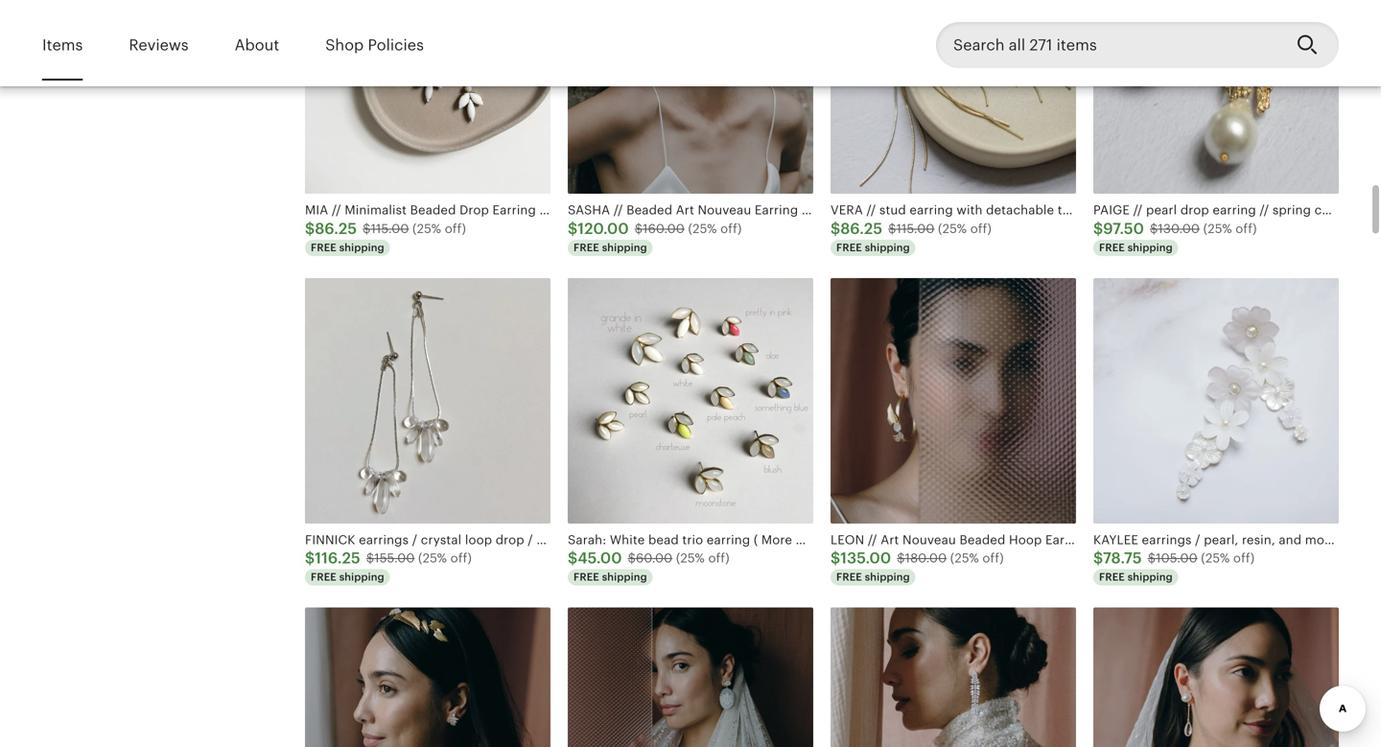 Task type: vqa. For each thing, say whether or not it's contained in the screenshot.
19.78 TO
no



Task type: locate. For each thing, give the bounding box(es) containing it.
2022 up the 120.00
[[552, 203, 583, 217]]

(25% inside paige // pearl drop earring // spring capsule $ 97.50 $ 130.00 (25% off) free shipping
[[1203, 221, 1232, 236]]

earring for /
[[707, 533, 750, 547]]

free down the vera
[[836, 242, 862, 254]]

sarah: white bead trio earring ( more colors ) / modern traditional wedding $ 45.00 $ 60.00 (25% off) free shipping
[[568, 533, 1024, 583]]

art
[[676, 203, 694, 217], [881, 533, 899, 547]]

shipping inside vera // stud earring with detachable tassel // spring capsule $ 86.25 $ 115.00 (25% off) free shipping
[[865, 242, 910, 254]]

shipping down 'stud'
[[865, 242, 910, 254]]

shipping down the "97.50"
[[1128, 242, 1173, 254]]

shipping inside paige // pearl drop earring // spring capsule $ 97.50 $ 130.00 (25% off) free shipping
[[1128, 242, 1173, 254]]

drop
[[460, 203, 489, 217]]

1 horizontal spatial drop
[[620, 533, 649, 547]]

art up 160.00
[[676, 203, 694, 217]]

mia
[[305, 203, 328, 217]]

drop up 60.00
[[620, 533, 649, 547]]

0 horizontal spatial [gold
[[802, 203, 834, 217]]

free down 45.00 at bottom
[[574, 571, 599, 583]]

paige
[[1093, 203, 1130, 217]]

beaded up 160.00
[[627, 203, 673, 217]]

115.00 down minimalist
[[371, 221, 409, 236]]

spring
[[1109, 203, 1148, 217], [1273, 203, 1311, 217]]

silver]
[[853, 203, 890, 217], [1144, 533, 1181, 547]]

earring
[[493, 203, 536, 217], [755, 203, 798, 217], [1045, 533, 1089, 547]]

shipping inside sasha // beaded art nouveau earring [gold or silver] // 2022 $ 120.00 $ 160.00 (25% off) free shipping
[[602, 242, 647, 254]]

$ down modern
[[897, 551, 905, 565]]

2 86.25 from the left
[[841, 220, 883, 237]]

trio
[[682, 533, 703, 547]]

collins // stacked raw crystal studs [gold or silver] // 2022 image
[[305, 608, 551, 747]]

2 horizontal spatial drop
[[1181, 203, 1209, 217]]

86.25 down the vera
[[841, 220, 883, 237]]

off) down loop
[[451, 551, 472, 565]]

nova // minimalist drop earring [gold or silver] // 2022 image
[[1093, 608, 1339, 747]]

kaylee earrings / pearl, resin, and mother of pearl earring / floral drop earrings image
[[1093, 278, 1339, 524]]

/ right )
[[846, 533, 852, 547]]

kaylee
[[1093, 533, 1139, 547]]

off) down drop
[[445, 221, 466, 236]]

2022 right 'stud'
[[907, 203, 937, 217]]

free inside sasha // beaded art nouveau earring [gold or silver] // 2022 $ 120.00 $ 160.00 (25% off) free shipping
[[574, 242, 599, 254]]

free down mia
[[311, 242, 337, 254]]

free down 135.00
[[836, 571, 862, 583]]

earring left the vera
[[755, 203, 798, 217]]

/ left hand
[[528, 533, 533, 547]]

nouveau inside leon // art nouveau beaded hoop earring [gold or silver] // 2022 $ 135.00 $ 180.00 (25% off) free shipping
[[903, 533, 956, 547]]

free inside vera // stud earring with detachable tassel // spring capsule $ 86.25 $ 115.00 (25% off) free shipping
[[836, 242, 862, 254]]

1 horizontal spatial capsule
[[1315, 203, 1362, 217]]

free
[[311, 242, 337, 254], [574, 242, 599, 254], [836, 242, 862, 254], [1099, 242, 1125, 254], [311, 571, 337, 583], [574, 571, 599, 583], [836, 571, 862, 583], [1099, 571, 1125, 583]]

shipping inside leon // art nouveau beaded hoop earring [gold or silver] // 2022 $ 135.00 $ 180.00 (25% off) free shipping
[[865, 571, 910, 583]]

modern
[[855, 533, 902, 547]]

116.25
[[315, 550, 360, 567]]

105.00
[[1156, 551, 1198, 565]]

[gold inside sasha // beaded art nouveau earring [gold or silver] // 2022 $ 120.00 $ 160.00 (25% off) free shipping
[[802, 203, 834, 217]]

1 horizontal spatial 2022
[[907, 203, 937, 217]]

crystal
[[421, 533, 462, 547]]

off) down wedding
[[983, 551, 1004, 565]]

78.75
[[1103, 550, 1142, 567]]

shipping down 116.25
[[339, 571, 384, 583]]

1 horizontal spatial earring
[[755, 203, 798, 217]]

1 horizontal spatial earrings
[[652, 533, 702, 547]]

free down 116.25
[[311, 571, 337, 583]]

shipping down 45.00 at bottom
[[602, 571, 647, 583]]

earrings
[[359, 533, 409, 547], [652, 533, 702, 547], [1142, 533, 1192, 547]]

celeste // dragonfly cameo earring // 2022 image
[[568, 608, 813, 747]]

$ down 'stud'
[[888, 221, 896, 236]]

0 vertical spatial silver]
[[853, 203, 890, 217]]

or inside leon // art nouveau beaded hoop earring [gold or silver] // 2022 $ 135.00 $ 180.00 (25% off) free shipping
[[1128, 533, 1141, 547]]

$ down pearl
[[1150, 221, 1158, 236]]

1 horizontal spatial beaded
[[627, 203, 673, 217]]

or
[[837, 203, 850, 217], [1128, 533, 1141, 547]]

135.00
[[841, 550, 891, 567]]

shipping down minimalist
[[339, 242, 384, 254]]

detachable
[[986, 203, 1054, 217]]

off) right 130.00 on the right
[[1236, 221, 1257, 236]]

capsule
[[1151, 203, 1198, 217], [1315, 203, 1362, 217]]

0 horizontal spatial capsule
[[1151, 203, 1198, 217]]

earring inside paige // pearl drop earring // spring capsule $ 97.50 $ 130.00 (25% off) free shipping
[[1213, 203, 1256, 217]]

3 earrings from the left
[[1142, 533, 1192, 547]]

drop up 130.00 on the right
[[1181, 203, 1209, 217]]

shop policies link
[[325, 23, 424, 68]]

off) right 160.00
[[720, 221, 742, 236]]

nouveau
[[698, 203, 751, 217], [903, 533, 956, 547]]

earrings for 78.75
[[1142, 533, 1192, 547]]

off) inside sarah: white bead trio earring ( more colors ) / modern traditional wedding $ 45.00 $ 60.00 (25% off) free shipping
[[708, 551, 730, 565]]

0 vertical spatial or
[[837, 203, 850, 217]]

2 horizontal spatial earring
[[1045, 533, 1089, 547]]

(25% inside kaylee earrings / pearl, resin, and mother of pe $ 78.75 $ 105.00 (25% off) free shipping
[[1201, 551, 1230, 565]]

mother
[[1305, 533, 1349, 547]]

2 horizontal spatial beaded
[[960, 533, 1006, 547]]

1 115.00 from the left
[[371, 221, 409, 236]]

1 horizontal spatial 86.25
[[841, 220, 883, 237]]

pearl
[[1146, 203, 1177, 217]]

1 horizontal spatial art
[[881, 533, 899, 547]]

beaded left drop
[[410, 203, 456, 217]]

free inside paige // pearl drop earring // spring capsule $ 97.50 $ 130.00 (25% off) free shipping
[[1099, 242, 1125, 254]]

pearl,
[[1204, 533, 1239, 547]]

1 horizontal spatial [gold
[[1092, 533, 1125, 547]]

drop
[[1181, 203, 1209, 217], [496, 533, 524, 547], [620, 533, 649, 547]]

1 capsule from the left
[[1151, 203, 1198, 217]]

off) inside mia // minimalist beaded drop earring // 2022 $ 86.25 $ 115.00 (25% off) free shipping
[[445, 221, 466, 236]]

1 horizontal spatial nouveau
[[903, 533, 956, 547]]

86.25 down mia
[[315, 220, 357, 237]]

2022
[[552, 203, 583, 217], [907, 203, 937, 217], [1197, 533, 1228, 547]]

items
[[42, 36, 83, 54]]

0 horizontal spatial silver]
[[853, 203, 890, 217]]

earrings up 60.00
[[652, 533, 702, 547]]

free inside kaylee earrings / pearl, resin, and mother of pe $ 78.75 $ 105.00 (25% off) free shipping
[[1099, 571, 1125, 583]]

0 horizontal spatial art
[[676, 203, 694, 217]]

0 vertical spatial nouveau
[[698, 203, 751, 217]]

beaded
[[410, 203, 456, 217], [627, 203, 673, 217], [960, 533, 1006, 547]]

beaded
[[570, 533, 617, 547]]

hand
[[537, 533, 567, 547]]

$ down white
[[628, 551, 636, 565]]

earrings up 105.00
[[1142, 533, 1192, 547]]

1 vertical spatial [gold
[[1092, 533, 1125, 547]]

//
[[332, 203, 341, 217], [540, 203, 549, 217], [614, 203, 623, 217], [867, 203, 876, 217], [894, 203, 903, 217], [1096, 203, 1106, 217], [1133, 203, 1143, 217], [1260, 203, 1269, 217], [868, 533, 877, 547], [1185, 533, 1194, 547]]

stud
[[879, 203, 906, 217]]

2 capsule from the left
[[1315, 203, 1362, 217]]

earring for 97.50
[[1213, 203, 1256, 217]]

off) inside sasha // beaded art nouveau earring [gold or silver] // 2022 $ 120.00 $ 160.00 (25% off) free shipping
[[720, 221, 742, 236]]

0 horizontal spatial earrings
[[359, 533, 409, 547]]

or up the 78.75
[[1128, 533, 1141, 547]]

0 horizontal spatial drop
[[496, 533, 524, 547]]

0 horizontal spatial nouveau
[[698, 203, 751, 217]]

about link
[[235, 23, 279, 68]]

2 115.00 from the left
[[896, 221, 935, 236]]

pe
[[1369, 533, 1381, 547]]

115.00 inside mia // minimalist beaded drop earring // 2022 $ 86.25 $ 115.00 (25% off) free shipping
[[371, 221, 409, 236]]

off) right 60.00
[[708, 551, 730, 565]]

free down the 78.75
[[1099, 571, 1125, 583]]

off) inside vera // stud earring with detachable tassel // spring capsule $ 86.25 $ 115.00 (25% off) free shipping
[[970, 221, 992, 236]]

0 horizontal spatial 86.25
[[315, 220, 357, 237]]

leon
[[831, 533, 864, 547]]

1 horizontal spatial 115.00
[[896, 221, 935, 236]]

reviews link
[[129, 23, 189, 68]]

/ inside sarah: white bead trio earring ( more colors ) / modern traditional wedding $ 45.00 $ 60.00 (25% off) free shipping
[[846, 533, 852, 547]]

2 spring from the left
[[1273, 203, 1311, 217]]

1 vertical spatial or
[[1128, 533, 1141, 547]]

mia // minimalist beaded drop earring // 2022 $ 86.25 $ 115.00 (25% off) free shipping
[[305, 203, 583, 254]]

(25% inside leon // art nouveau beaded hoop earring [gold or silver] // 2022 $ 135.00 $ 180.00 (25% off) free shipping
[[950, 551, 979, 565]]

minimalist
[[345, 203, 407, 217]]

86.25
[[315, 220, 357, 237], [841, 220, 883, 237]]

1 86.25 from the left
[[315, 220, 357, 237]]

white
[[610, 533, 645, 547]]

0 horizontal spatial beaded
[[410, 203, 456, 217]]

0 horizontal spatial or
[[837, 203, 850, 217]]

earring for (25%
[[493, 203, 536, 217]]

free down the 120.00
[[574, 242, 599, 254]]

finnick earrings / crystal loop drop / hand beaded drop earrings $ 116.25 $ 155.00 (25% off) free shipping
[[305, 533, 702, 583]]

shipping
[[339, 242, 384, 254], [602, 242, 647, 254], [865, 242, 910, 254], [1128, 242, 1173, 254], [339, 571, 384, 583], [602, 571, 647, 583], [865, 571, 910, 583], [1128, 571, 1173, 583]]

earrings inside kaylee earrings / pearl, resin, and mother of pe $ 78.75 $ 105.00 (25% off) free shipping
[[1142, 533, 1192, 547]]

shipping down 105.00
[[1128, 571, 1173, 583]]

earring right pearl
[[1213, 203, 1256, 217]]

art up 135.00
[[881, 533, 899, 547]]

capsule inside paige // pearl drop earring // spring capsule $ 97.50 $ 130.00 (25% off) free shipping
[[1315, 203, 1362, 217]]

115.00 down 'stud'
[[896, 221, 935, 236]]

colors
[[796, 533, 835, 547]]

tassel
[[1058, 203, 1093, 217]]

earring inside vera // stud earring with detachable tassel // spring capsule $ 86.25 $ 115.00 (25% off) free shipping
[[910, 203, 953, 217]]

4 / from the left
[[1195, 533, 1201, 547]]

drop right loop
[[496, 533, 524, 547]]

/
[[412, 533, 417, 547], [528, 533, 533, 547], [846, 533, 852, 547], [1195, 533, 1201, 547]]

2 / from the left
[[528, 533, 533, 547]]

earring
[[910, 203, 953, 217], [1213, 203, 1256, 217], [707, 533, 750, 547]]

0 vertical spatial [gold
[[802, 203, 834, 217]]

0 horizontal spatial 2022
[[552, 203, 583, 217]]

[gold up the 78.75
[[1092, 533, 1125, 547]]

97.50
[[1103, 220, 1144, 237]]

/ left pearl,
[[1195, 533, 1201, 547]]

earring right hoop
[[1045, 533, 1089, 547]]

earring inside mia // minimalist beaded drop earring // 2022 $ 86.25 $ 115.00 (25% off) free shipping
[[493, 203, 536, 217]]

1 vertical spatial silver]
[[1144, 533, 1181, 547]]

0 horizontal spatial 115.00
[[371, 221, 409, 236]]

spring inside vera // stud earring with detachable tassel // spring capsule $ 86.25 $ 115.00 (25% off) free shipping
[[1109, 203, 1148, 217]]

earring right drop
[[493, 203, 536, 217]]

off) down resin,
[[1233, 551, 1255, 565]]

$ right the 120.00
[[635, 221, 643, 236]]

1 horizontal spatial or
[[1128, 533, 1141, 547]]

86.25 inside vera // stud earring with detachable tassel // spring capsule $ 86.25 $ 115.00 (25% off) free shipping
[[841, 220, 883, 237]]

off) inside kaylee earrings / pearl, resin, and mother of pe $ 78.75 $ 105.00 (25% off) free shipping
[[1233, 551, 1255, 565]]

1 horizontal spatial silver]
[[1144, 533, 1181, 547]]

0 horizontal spatial earring
[[493, 203, 536, 217]]

2 horizontal spatial earrings
[[1142, 533, 1192, 547]]

120.00
[[578, 220, 629, 237]]

2 horizontal spatial 2022
[[1197, 533, 1228, 547]]

45.00
[[578, 550, 622, 567]]

shipping down the 120.00
[[602, 242, 647, 254]]

0 horizontal spatial spring
[[1109, 203, 1148, 217]]

$
[[305, 220, 315, 237], [568, 220, 578, 237], [831, 220, 841, 237], [1093, 220, 1103, 237], [363, 221, 371, 236], [635, 221, 643, 236], [888, 221, 896, 236], [1150, 221, 1158, 236], [305, 550, 315, 567], [568, 550, 578, 567], [831, 550, 841, 567], [1093, 550, 1103, 567], [366, 551, 374, 565], [628, 551, 636, 565], [897, 551, 905, 565], [1148, 551, 1156, 565]]

[gold
[[802, 203, 834, 217], [1092, 533, 1125, 547]]

or inside sasha // beaded art nouveau earring [gold or silver] // 2022 $ 120.00 $ 160.00 (25% off) free shipping
[[837, 203, 850, 217]]

0 horizontal spatial earring
[[707, 533, 750, 547]]

loop
[[465, 533, 492, 547]]

1 earrings from the left
[[359, 533, 409, 547]]

/ inside kaylee earrings / pearl, resin, and mother of pe $ 78.75 $ 105.00 (25% off) free shipping
[[1195, 533, 1201, 547]]

0 vertical spatial art
[[676, 203, 694, 217]]

115.00
[[371, 221, 409, 236], [896, 221, 935, 236]]

(25%
[[412, 221, 441, 236], [688, 221, 717, 236], [938, 221, 967, 236], [1203, 221, 1232, 236], [418, 551, 447, 565], [676, 551, 705, 565], [950, 551, 979, 565], [1201, 551, 1230, 565]]

earring left (
[[707, 533, 750, 547]]

2 earrings from the left
[[652, 533, 702, 547]]

(
[[754, 533, 758, 547]]

160.00
[[643, 221, 685, 236]]

3 / from the left
[[846, 533, 852, 547]]

maverick // crystal drop earring [champagne gold or silver] // 2022 image
[[831, 608, 1076, 747]]

free inside finnick earrings / crystal loop drop / hand beaded drop earrings $ 116.25 $ 155.00 (25% off) free shipping
[[311, 571, 337, 583]]

free down the "97.50"
[[1099, 242, 1125, 254]]

2 horizontal spatial earring
[[1213, 203, 1256, 217]]

$ down sarah:
[[568, 550, 578, 567]]

off) down with
[[970, 221, 992, 236]]

)
[[839, 533, 843, 547]]

earring inside sarah: white bead trio earring ( more colors ) / modern traditional wedding $ 45.00 $ 60.00 (25% off) free shipping
[[707, 533, 750, 547]]

1 horizontal spatial earring
[[910, 203, 953, 217]]

earring left with
[[910, 203, 953, 217]]

paige // pearl drop earring // spring capsule image
[[1093, 0, 1339, 194]]

$ down )
[[831, 550, 841, 567]]

off)
[[445, 221, 466, 236], [720, 221, 742, 236], [970, 221, 992, 236], [1236, 221, 1257, 236], [451, 551, 472, 565], [708, 551, 730, 565], [983, 551, 1004, 565], [1233, 551, 1255, 565]]

1 horizontal spatial spring
[[1273, 203, 1311, 217]]

1 vertical spatial nouveau
[[903, 533, 956, 547]]

/ left crystal
[[412, 533, 417, 547]]

or left 'stud'
[[837, 203, 850, 217]]

earring inside sasha // beaded art nouveau earring [gold or silver] // 2022 $ 120.00 $ 160.00 (25% off) free shipping
[[755, 203, 798, 217]]

beaded left hoop
[[960, 533, 1006, 547]]

shipping inside kaylee earrings / pearl, resin, and mother of pe $ 78.75 $ 105.00 (25% off) free shipping
[[1128, 571, 1173, 583]]

1 vertical spatial art
[[881, 533, 899, 547]]

[gold left 'stud'
[[802, 203, 834, 217]]

earrings up the 155.00
[[359, 533, 409, 547]]

2022 up 105.00
[[1197, 533, 1228, 547]]

shipping down 135.00
[[865, 571, 910, 583]]

1 spring from the left
[[1109, 203, 1148, 217]]

$ down finnick
[[305, 550, 315, 567]]



Task type: describe. For each thing, give the bounding box(es) containing it.
sasha // beaded art nouveau earring [gold or silver] // 2022 image
[[568, 0, 813, 194]]

silver] inside sasha // beaded art nouveau earring [gold or silver] // 2022 $ 120.00 $ 160.00 (25% off) free shipping
[[853, 203, 890, 217]]

vera // stud earring with detachable tassel // spring capsule image
[[831, 0, 1076, 194]]

$ down paige
[[1093, 220, 1103, 237]]

free inside mia // minimalist beaded drop earring // 2022 $ 86.25 $ 115.00 (25% off) free shipping
[[311, 242, 337, 254]]

$ down the vera
[[831, 220, 841, 237]]

traditional
[[905, 533, 968, 547]]

$ down sasha
[[568, 220, 578, 237]]

mia // minimalist beaded drop earring // 2022 image
[[305, 0, 551, 194]]

(25% inside sasha // beaded art nouveau earring [gold or silver] // 2022 $ 120.00 $ 160.00 (25% off) free shipping
[[688, 221, 717, 236]]

shipping inside mia // minimalist beaded drop earring // 2022 $ 86.25 $ 115.00 (25% off) free shipping
[[339, 242, 384, 254]]

drop inside paige // pearl drop earring // spring capsule $ 97.50 $ 130.00 (25% off) free shipping
[[1181, 203, 1209, 217]]

shipping inside sarah: white bead trio earring ( more colors ) / modern traditional wedding $ 45.00 $ 60.00 (25% off) free shipping
[[602, 571, 647, 583]]

leon // art nouveau beaded hoop earring [gold or silver] // 2022 image
[[831, 278, 1076, 524]]

resin,
[[1242, 533, 1275, 547]]

155.00
[[374, 551, 415, 565]]

$ down the kaylee
[[1093, 550, 1103, 567]]

earrings for 116.25
[[359, 533, 409, 547]]

of
[[1353, 533, 1365, 547]]

off) inside finnick earrings / crystal loop drop / hand beaded drop earrings $ 116.25 $ 155.00 (25% off) free shipping
[[451, 551, 472, 565]]

kaylee earrings / pearl, resin, and mother of pe $ 78.75 $ 105.00 (25% off) free shipping
[[1093, 533, 1381, 583]]

(25% inside sarah: white bead trio earring ( more colors ) / modern traditional wedding $ 45.00 $ 60.00 (25% off) free shipping
[[676, 551, 705, 565]]

vera
[[831, 203, 863, 217]]

hoop
[[1009, 533, 1042, 547]]

items link
[[42, 23, 83, 68]]

2022 inside mia // minimalist beaded drop earring // 2022 $ 86.25 $ 115.00 (25% off) free shipping
[[552, 203, 583, 217]]

shop
[[325, 36, 364, 54]]

leon // art nouveau beaded hoop earring [gold or silver] // 2022 $ 135.00 $ 180.00 (25% off) free shipping
[[831, 533, 1228, 583]]

$ down mia
[[305, 220, 315, 237]]

and
[[1279, 533, 1302, 547]]

reviews
[[129, 36, 189, 54]]

60.00
[[636, 551, 673, 565]]

sarah: white bead trio earring ( more colors ) / modern traditional wedding image
[[568, 278, 813, 524]]

free inside leon // art nouveau beaded hoop earring [gold or silver] // 2022 $ 135.00 $ 180.00 (25% off) free shipping
[[836, 571, 862, 583]]

art inside sasha // beaded art nouveau earring [gold or silver] // 2022 $ 120.00 $ 160.00 (25% off) free shipping
[[676, 203, 694, 217]]

$ right 116.25
[[366, 551, 374, 565]]

sasha
[[568, 203, 610, 217]]

earring inside leon // art nouveau beaded hoop earring [gold or silver] // 2022 $ 135.00 $ 180.00 (25% off) free shipping
[[1045, 533, 1089, 547]]

finnick
[[305, 533, 355, 547]]

[gold inside leon // art nouveau beaded hoop earring [gold or silver] // 2022 $ 135.00 $ 180.00 (25% off) free shipping
[[1092, 533, 1125, 547]]

off) inside leon // art nouveau beaded hoop earring [gold or silver] // 2022 $ 135.00 $ 180.00 (25% off) free shipping
[[983, 551, 1004, 565]]

beaded inside mia // minimalist beaded drop earring // 2022 $ 86.25 $ 115.00 (25% off) free shipping
[[410, 203, 456, 217]]

earring for 120.00
[[755, 203, 798, 217]]

130.00
[[1158, 221, 1200, 236]]

180.00
[[905, 551, 947, 565]]

2022 inside sasha // beaded art nouveau earring [gold or silver] // 2022 $ 120.00 $ 160.00 (25% off) free shipping
[[907, 203, 937, 217]]

$ down minimalist
[[363, 221, 371, 236]]

finnick earrings / crystal loop drop / hand beaded drop earrings image
[[305, 278, 551, 524]]

(25% inside mia // minimalist beaded drop earring // 2022 $ 86.25 $ 115.00 (25% off) free shipping
[[412, 221, 441, 236]]

sasha // beaded art nouveau earring [gold or silver] // 2022 $ 120.00 $ 160.00 (25% off) free shipping
[[568, 203, 937, 254]]

(25% inside vera // stud earring with detachable tassel // spring capsule $ 86.25 $ 115.00 (25% off) free shipping
[[938, 221, 967, 236]]

beaded inside leon // art nouveau beaded hoop earring [gold or silver] // 2022 $ 135.00 $ 180.00 (25% off) free shipping
[[960, 533, 1006, 547]]

policies
[[368, 36, 424, 54]]

shipping inside finnick earrings / crystal loop drop / hand beaded drop earrings $ 116.25 $ 155.00 (25% off) free shipping
[[339, 571, 384, 583]]

sarah:
[[568, 533, 606, 547]]

beaded inside sasha // beaded art nouveau earring [gold or silver] // 2022 $ 120.00 $ 160.00 (25% off) free shipping
[[627, 203, 673, 217]]

about
[[235, 36, 279, 54]]

with
[[957, 203, 983, 217]]

art inside leon // art nouveau beaded hoop earring [gold or silver] // 2022 $ 135.00 $ 180.00 (25% off) free shipping
[[881, 533, 899, 547]]

nouveau inside sasha // beaded art nouveau earring [gold or silver] // 2022 $ 120.00 $ 160.00 (25% off) free shipping
[[698, 203, 751, 217]]

paige // pearl drop earring // spring capsule $ 97.50 $ 130.00 (25% off) free shipping
[[1093, 203, 1362, 254]]

Search all 271 items text field
[[936, 22, 1281, 68]]

vera // stud earring with detachable tassel // spring capsule $ 86.25 $ 115.00 (25% off) free shipping
[[831, 203, 1198, 254]]

wedding
[[971, 533, 1024, 547]]

2022 inside leon // art nouveau beaded hoop earring [gold or silver] // 2022 $ 135.00 $ 180.00 (25% off) free shipping
[[1197, 533, 1228, 547]]

capsule inside vera // stud earring with detachable tassel // spring capsule $ 86.25 $ 115.00 (25% off) free shipping
[[1151, 203, 1198, 217]]

115.00 inside vera // stud earring with detachable tassel // spring capsule $ 86.25 $ 115.00 (25% off) free shipping
[[896, 221, 935, 236]]

more
[[761, 533, 792, 547]]

86.25 inside mia // minimalist beaded drop earring // 2022 $ 86.25 $ 115.00 (25% off) free shipping
[[315, 220, 357, 237]]

off) inside paige // pearl drop earring // spring capsule $ 97.50 $ 130.00 (25% off) free shipping
[[1236, 221, 1257, 236]]

$ right the 78.75
[[1148, 551, 1156, 565]]

silver] inside leon // art nouveau beaded hoop earring [gold or silver] // 2022 $ 135.00 $ 180.00 (25% off) free shipping
[[1144, 533, 1181, 547]]

free inside sarah: white bead trio earring ( more colors ) / modern traditional wedding $ 45.00 $ 60.00 (25% off) free shipping
[[574, 571, 599, 583]]

spring inside paige // pearl drop earring // spring capsule $ 97.50 $ 130.00 (25% off) free shipping
[[1273, 203, 1311, 217]]

(25% inside finnick earrings / crystal loop drop / hand beaded drop earrings $ 116.25 $ 155.00 (25% off) free shipping
[[418, 551, 447, 565]]

bead
[[648, 533, 679, 547]]

shop policies
[[325, 36, 424, 54]]

1 / from the left
[[412, 533, 417, 547]]



